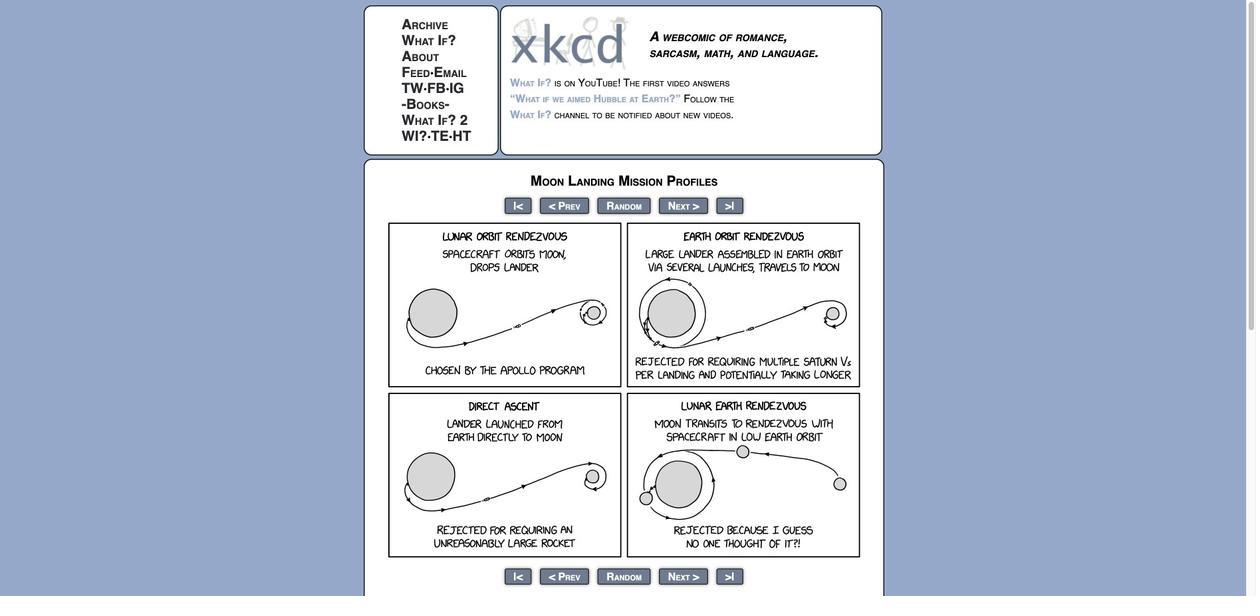 Task type: describe. For each thing, give the bounding box(es) containing it.
xkcd.com logo image
[[510, 15, 633, 71]]



Task type: locate. For each thing, give the bounding box(es) containing it.
moon landing mission profiles image
[[388, 223, 860, 558]]



Task type: vqa. For each thing, say whether or not it's contained in the screenshot.
Moon Landing Mission Profiles IMAGE
yes



